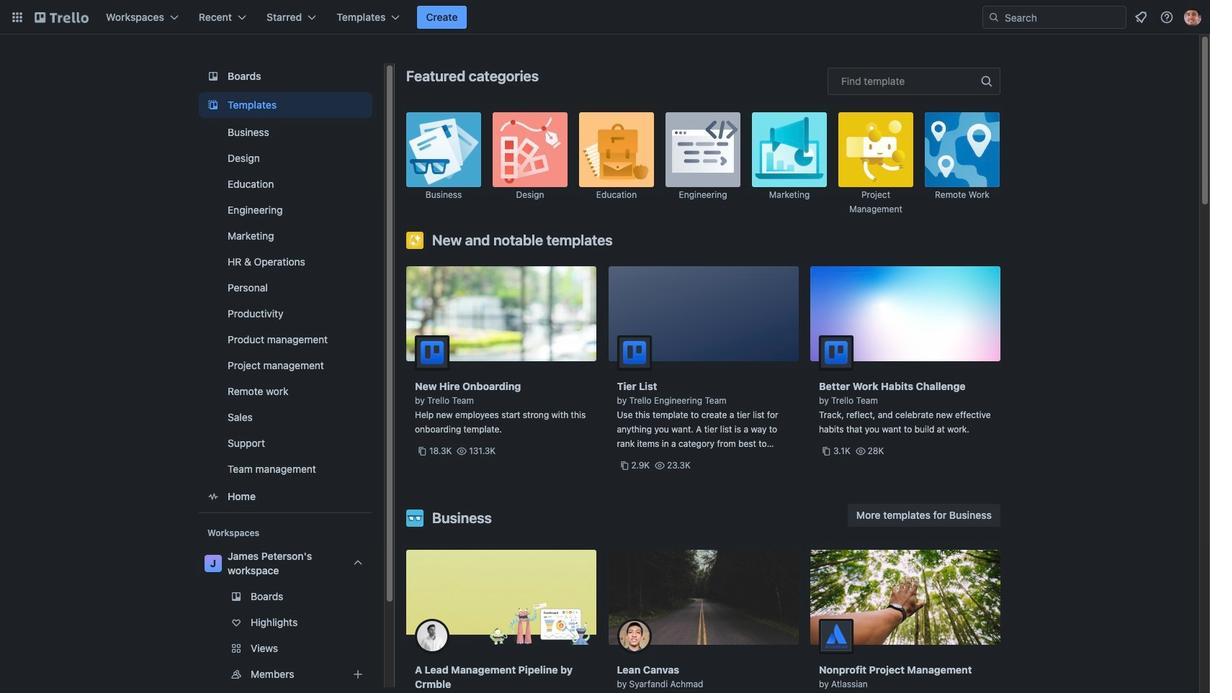 Task type: describe. For each thing, give the bounding box(es) containing it.
project management icon image
[[839, 112, 914, 187]]

search image
[[989, 12, 1000, 23]]

forward image
[[370, 667, 387, 684]]

0 notifications image
[[1133, 9, 1150, 26]]

trello team image
[[819, 336, 854, 370]]

add image
[[349, 667, 367, 684]]

Search field
[[983, 6, 1127, 29]]

open information menu image
[[1160, 10, 1174, 24]]

1 business icon image from the top
[[406, 112, 481, 187]]

forward image
[[370, 641, 387, 658]]

template board image
[[205, 97, 222, 114]]

education icon image
[[579, 112, 654, 187]]

syarfandi achmad image
[[617, 620, 652, 654]]

design icon image
[[493, 112, 568, 187]]

marketing icon image
[[752, 112, 827, 187]]



Task type: vqa. For each thing, say whether or not it's contained in the screenshot.
switch to… image
yes



Task type: locate. For each thing, give the bounding box(es) containing it.
back to home image
[[35, 6, 89, 29]]

primary element
[[0, 0, 1211, 35]]

toni, founder @ crmble image
[[415, 620, 450, 654]]

business icon image
[[406, 112, 481, 187], [406, 510, 424, 527]]

None field
[[828, 68, 1001, 95]]

remote work icon image
[[925, 112, 1000, 187]]

switch to… image
[[10, 10, 24, 24]]

board image
[[205, 68, 222, 85]]

home image
[[205, 489, 222, 506]]

james peterson (jamespeterson93) image
[[1185, 9, 1202, 26]]

atlassian image
[[819, 620, 854, 654]]

2 business icon image from the top
[[406, 510, 424, 527]]

1 vertical spatial business icon image
[[406, 510, 424, 527]]

trello team image
[[415, 336, 450, 370]]

trello engineering team image
[[617, 336, 652, 370]]

0 vertical spatial business icon image
[[406, 112, 481, 187]]

engineering icon image
[[666, 112, 741, 187]]



